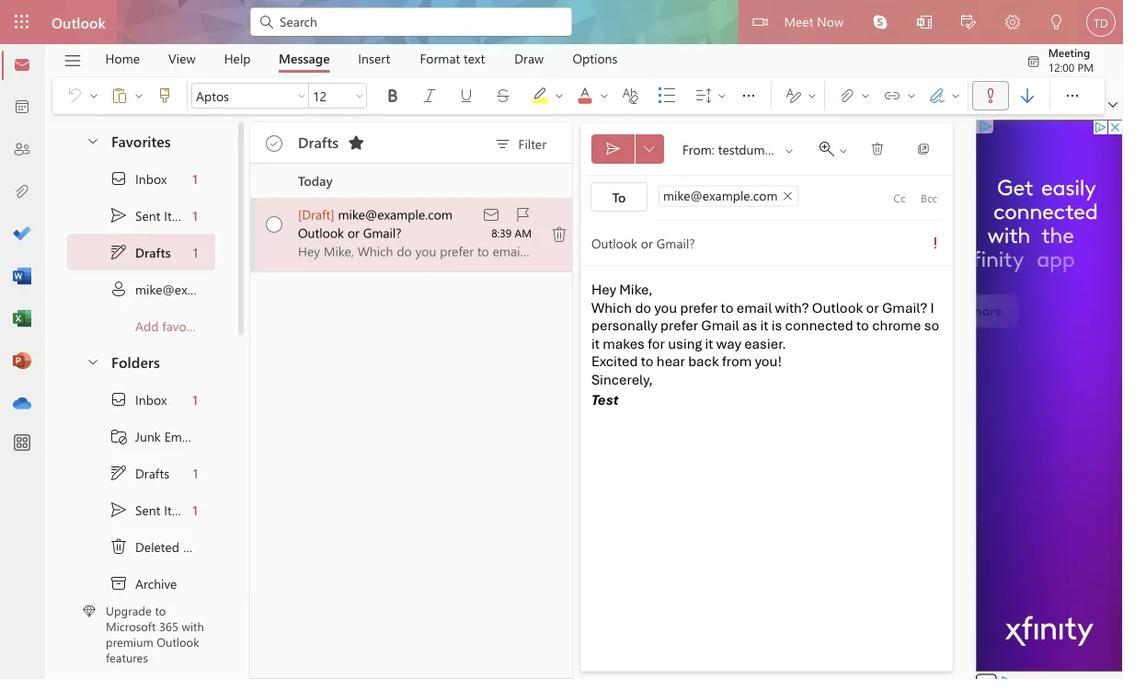 Task type: describe. For each thing, give the bounding box(es) containing it.

[[753, 15, 768, 29]]


[[930, 237, 943, 249]]

 inside 'basic text' "group"
[[740, 87, 759, 105]]

email
[[737, 299, 773, 317]]

2  tree item from the top
[[67, 492, 215, 528]]


[[110, 87, 129, 105]]

meet now
[[785, 12, 844, 29]]

 tree item
[[67, 418, 215, 455]]


[[621, 87, 640, 105]]

 
[[695, 87, 728, 105]]

message button
[[265, 44, 344, 73]]

 drafts inside "tree"
[[110, 464, 170, 482]]

 button
[[612, 81, 649, 110]]

format text
[[420, 50, 485, 67]]

 button
[[146, 81, 183, 110]]

 button
[[597, 81, 612, 110]]


[[1027, 54, 1042, 69]]

 deleted items
[[110, 538, 214, 556]]

today
[[298, 172, 333, 189]]

 button
[[947, 0, 991, 46]]

from
[[723, 353, 752, 371]]

 sent items 1 for  tree item inside favorites tree
[[110, 206, 198, 225]]

 inside select all messages checkbox
[[266, 135, 283, 152]]

email
[[164, 428, 195, 445]]

connected
[[786, 317, 854, 335]]

items inside favorites tree
[[164, 207, 195, 224]]

 inside dropdown button
[[599, 90, 610, 101]]

 inbox for 
[[110, 390, 167, 409]]

 button
[[903, 0, 947, 46]]

 right the font size text field
[[354, 90, 365, 101]]

 button
[[1106, 96, 1122, 114]]

2 horizontal spatial it
[[761, 317, 769, 335]]

gmail? inside hey mike, which do you prefer to email with? outlook or gmail? i personally prefer gmail as it is connected to chrome so it makes for using it way easier. excited to hear back from you! sincerely, test
[[883, 299, 928, 317]]

 inside  
[[907, 90, 918, 101]]

outlook inside upgrade to microsoft 365 with premium outlook features
[[157, 634, 199, 650]]

gmail
[[702, 317, 740, 335]]

 button down the message button
[[295, 83, 309, 109]]

4 1 from the top
[[193, 391, 198, 408]]

 button
[[592, 134, 636, 164]]

items inside  deleted items
[[183, 538, 214, 555]]

text highlight color image
[[531, 87, 568, 105]]

 drafts inside favorites tree
[[110, 243, 171, 261]]

 for 
[[110, 169, 128, 188]]

 button right the font size text field
[[353, 83, 367, 109]]

insert button
[[345, 44, 404, 73]]

junk
[[135, 428, 161, 445]]

easier.
[[745, 335, 787, 353]]


[[267, 135, 282, 150]]

or inside hey mike, which do you prefer to email with? outlook or gmail? i personally prefer gmail as it is connected to chrome so it makes for using it way easier. excited to hear back from you! sincerely, test
[[867, 299, 880, 317]]

1  button from the left
[[731, 77, 768, 114]]

i
[[931, 299, 935, 317]]

 button right 
[[132, 81, 146, 110]]

 inbox for 
[[110, 169, 167, 188]]

drafts inside drafts 
[[298, 132, 339, 152]]

outlook inside hey mike, which do you prefer to email with? outlook or gmail? i personally prefer gmail as it is connected to chrome so it makes for using it way easier. excited to hear back from you! sincerely, test
[[813, 299, 864, 317]]

 
[[820, 142, 850, 156]]

microsoft
[[106, 618, 156, 635]]

outlook inside banner
[[52, 12, 106, 32]]

[draft] mike@example.com
[[298, 206, 453, 223]]

folders tree item
[[67, 344, 215, 381]]

6 1 from the top
[[193, 501, 198, 518]]


[[110, 280, 128, 298]]

tags group
[[973, 77, 1047, 110]]

files image
[[13, 183, 31, 202]]


[[63, 51, 82, 70]]

 meeting 12:00 pm
[[1027, 45, 1095, 74]]

td image
[[1087, 7, 1117, 37]]

outlook inside message list list box
[[298, 224, 344, 241]]

meet
[[785, 12, 814, 29]]

 left  'button'
[[88, 90, 99, 101]]

filter
[[519, 135, 547, 152]]

 tree item
[[67, 528, 215, 565]]

basic text group
[[191, 77, 768, 114]]

 tree item
[[67, 271, 250, 307]]

bcc
[[921, 191, 938, 205]]

 button
[[906, 134, 943, 164]]

 filter
[[494, 135, 547, 154]]


[[1006, 15, 1021, 29]]

left-rail-appbar navigation
[[4, 44, 41, 425]]

excited
[[592, 353, 638, 371]]

Select a message checkbox
[[254, 198, 298, 237]]

 left the font size text field
[[296, 90, 307, 101]]


[[884, 87, 902, 105]]

you!
[[755, 353, 783, 371]]

 button left 
[[87, 81, 101, 110]]

archive
[[135, 575, 177, 592]]

prefer up hear
[[661, 317, 699, 335]]

outlook banner
[[0, 0, 1124, 46]]

favorites
[[111, 130, 171, 150]]

 button
[[513, 203, 533, 226]]


[[110, 574, 128, 593]]

outlook or gmail?
[[298, 224, 402, 241]]

 button
[[375, 81, 411, 110]]

from: testdummy546@outlook.com
[[683, 140, 888, 157]]

view button
[[155, 44, 210, 73]]

prefer right "you"
[[681, 299, 718, 317]]

8:39 am
[[492, 226, 532, 240]]

 inside favorites tree item
[[86, 133, 100, 148]]

 left font color image
[[554, 90, 565, 101]]

application containing outlook
[[0, 0, 1124, 679]]

hey mike, which do you prefer to email with? outlook or gmail? i personally prefer gmail as it is connected to chrome so it makes for using it way easier. excited to hear back from you! sincerely, test
[[592, 281, 940, 409]]

message list section
[[250, 118, 573, 678]]

drafts heading
[[298, 122, 371, 163]]

 search field
[[250, 0, 573, 41]]

 button down options button on the top of the page
[[567, 77, 613, 114]]

insert
[[358, 50, 391, 67]]

0 horizontal spatial it
[[592, 335, 600, 353]]

with
[[182, 618, 204, 635]]

 
[[884, 87, 918, 105]]

 inside folders tree item
[[86, 354, 100, 369]]

powerpoint image
[[13, 353, 31, 371]]

drafts inside "tree"
[[135, 465, 170, 482]]

To text field
[[657, 185, 886, 210]]

word image
[[13, 268, 31, 286]]

 inside " "
[[951, 90, 962, 101]]

 button down draw button
[[522, 77, 568, 114]]

 inside favorites tree
[[110, 243, 128, 261]]

include group
[[829, 77, 965, 114]]

testdummy546@outlook.com
[[719, 140, 888, 157]]

 inside  
[[839, 145, 850, 156]]

options button
[[559, 44, 632, 73]]

you
[[655, 299, 678, 317]]

 inside favorites tree
[[110, 206, 128, 225]]

 button
[[635, 134, 665, 164]]

cc button
[[886, 183, 915, 213]]

 
[[929, 87, 962, 105]]

 button
[[875, 81, 905, 110]]

testdummy546@outlook.com button
[[719, 140, 888, 157]]


[[982, 87, 1001, 105]]

way
[[717, 335, 742, 353]]

meeting
[[1049, 45, 1091, 59]]

sent inside "tree"
[[135, 501, 161, 518]]

Add a subject text field
[[581, 228, 913, 258]]

clipboard group
[[56, 77, 183, 114]]

message
[[279, 50, 330, 67]]

favorites tree item
[[67, 123, 215, 160]]

mike@example.com inside button
[[664, 186, 778, 203]]

mike@example.com for [draft]
[[338, 206, 453, 223]]


[[785, 87, 804, 105]]



Task type: locate. For each thing, give the bounding box(es) containing it.
0 horizontal spatial  button
[[731, 77, 768, 114]]

 up '' at the left of page
[[110, 538, 128, 556]]

mike@example.com inside message list list box
[[338, 206, 453, 223]]

1 vertical spatial  sent items 1
[[110, 501, 198, 519]]

application
[[0, 0, 1124, 679]]

2  sent items 1 from the top
[[110, 501, 198, 519]]

Search field
[[278, 12, 562, 31]]

2 inbox from the top
[[135, 391, 167, 408]]

0 vertical spatial 
[[266, 135, 283, 152]]

 right 
[[951, 90, 962, 101]]

 for  deleted items
[[110, 538, 128, 556]]

onedrive image
[[13, 395, 31, 413]]

today heading
[[250, 164, 573, 198]]

 inside " "
[[133, 90, 145, 101]]

1  inbox from the top
[[110, 169, 167, 188]]

 tree item up ''
[[67, 234, 215, 271]]

 tree item
[[67, 565, 215, 602]]

1 horizontal spatial 
[[1109, 100, 1118, 110]]

bullets image
[[658, 87, 695, 105]]

inbox inside favorites tree
[[135, 170, 167, 187]]

sent
[[135, 207, 161, 224], [135, 501, 161, 518]]

mike@example.com
[[664, 186, 778, 203], [338, 206, 453, 223], [135, 281, 250, 298]]

it left makes
[[592, 335, 600, 353]]

Font text field
[[192, 85, 294, 107]]

1 horizontal spatial  button
[[1055, 77, 1092, 114]]

 inside  
[[861, 90, 872, 101]]

 inside button
[[871, 142, 886, 156]]

 junk email
[[110, 427, 195, 446]]

 tree item for 
[[67, 160, 215, 197]]

 for 
[[110, 390, 128, 409]]


[[874, 15, 888, 29]]

using
[[668, 335, 703, 353]]

 up ''
[[110, 243, 128, 261]]

 button inside favorites tree item
[[76, 123, 108, 157]]

2 vertical spatial drafts
[[135, 465, 170, 482]]

outlook down [draft]
[[298, 224, 344, 241]]

 tree item
[[67, 234, 215, 271], [67, 455, 215, 492]]

1 vertical spatial or
[[867, 299, 880, 317]]

am
[[515, 226, 532, 240]]

 inside "tree"
[[110, 501, 128, 519]]

 for  dropdown button
[[644, 144, 655, 155]]

1  from the left
[[740, 87, 759, 105]]

 tree item down favorites tree item
[[67, 197, 215, 234]]

0 vertical spatial 
[[1109, 100, 1118, 110]]

home button
[[92, 44, 154, 73]]

draw
[[515, 50, 544, 67]]

0 vertical spatial  tree item
[[67, 197, 215, 234]]


[[515, 205, 533, 224]]

deleted
[[135, 538, 180, 555]]


[[871, 142, 886, 156], [110, 538, 128, 556]]

sent up  tree item
[[135, 501, 161, 518]]


[[258, 13, 276, 31]]

Message body, press Alt+F10 to exit text field
[[592, 281, 943, 537]]

 button
[[342, 128, 371, 157]]

 inbox inside favorites tree
[[110, 169, 167, 188]]


[[1109, 100, 1118, 110], [644, 144, 655, 155]]

 left 
[[599, 90, 610, 101]]

 tree item
[[67, 197, 215, 234], [67, 492, 215, 528]]

 right 
[[717, 90, 728, 101]]

 right 
[[133, 90, 145, 101]]

mike@example.com for 
[[135, 281, 250, 298]]

2 1 from the top
[[193, 207, 198, 224]]

folders
[[111, 351, 160, 371]]

2 vertical spatial items
[[183, 538, 214, 555]]

outlook link
[[52, 0, 106, 44]]

bcc button
[[915, 183, 944, 213]]

1 1 from the top
[[193, 170, 198, 187]]

 right 
[[807, 90, 818, 101]]

 tree item for 
[[67, 381, 215, 418]]

2  from the left
[[1064, 87, 1083, 105]]

1  from the top
[[110, 169, 128, 188]]

0 vertical spatial  drafts
[[110, 243, 171, 261]]

 tree item up deleted
[[67, 492, 215, 528]]

0 vertical spatial inbox
[[135, 170, 167, 187]]

2  from the top
[[110, 501, 128, 519]]

0 vertical spatial  inbox
[[110, 169, 167, 188]]

gmail? inside message list list box
[[363, 224, 402, 241]]

 drafts up  tree item at the top left of the page
[[110, 243, 171, 261]]

1 vertical spatial inbox
[[135, 391, 167, 408]]

 button left favorites on the left top
[[76, 123, 108, 157]]

 button down  button
[[56, 77, 101, 114]]

 button
[[860, 134, 897, 164]]

2  from the top
[[266, 216, 283, 233]]

365
[[159, 618, 179, 635]]

12:00
[[1049, 59, 1075, 74]]

2 vertical spatial mike@example.com
[[135, 281, 250, 298]]

drafts inside favorites tree
[[135, 244, 171, 261]]

 button inside folders tree item
[[76, 344, 108, 378]]

1 vertical spatial sent
[[135, 501, 161, 518]]

 inside  
[[807, 90, 818, 101]]

0 vertical spatial  tree item
[[67, 160, 215, 197]]

 for  popup button
[[1109, 100, 1118, 110]]

 button
[[731, 77, 768, 114], [1055, 77, 1092, 114]]

1 vertical spatial 
[[110, 538, 128, 556]]

 button left font color image
[[552, 81, 567, 110]]

1 horizontal spatial mike@example.com
[[338, 206, 453, 223]]

 left [draft]
[[266, 216, 283, 233]]

5 1 from the top
[[193, 465, 198, 482]]

2 sent from the top
[[135, 501, 161, 518]]

do
[[636, 299, 652, 317]]

0 horizontal spatial 
[[740, 87, 759, 105]]

 sent items 1 inside "tree"
[[110, 501, 198, 519]]

 left  at the top
[[784, 145, 795, 156]]

 button
[[56, 77, 101, 114], [522, 77, 568, 114], [567, 77, 613, 114], [87, 81, 101, 110], [132, 81, 146, 110], [552, 81, 567, 110], [905, 81, 920, 110]]

Font size text field
[[309, 85, 352, 107]]

drafts 
[[298, 132, 366, 152]]

 inside "tree"
[[110, 464, 128, 482]]

0 horizontal spatial 
[[110, 538, 128, 556]]

mike@example.com down today heading
[[338, 206, 453, 223]]

 tree item
[[67, 160, 215, 197], [67, 381, 215, 418]]

inbox for 
[[135, 170, 167, 187]]

 right 
[[907, 90, 918, 101]]

2  from the top
[[110, 390, 128, 409]]

1  from the top
[[110, 206, 128, 225]]

1 horizontal spatial or
[[867, 299, 880, 317]]

to down archive
[[155, 603, 166, 619]]

sent inside favorites tree
[[135, 207, 161, 224]]

1  sent items 1 from the top
[[110, 206, 198, 225]]

1 inbox from the top
[[135, 170, 167, 187]]

favorites tree
[[67, 116, 250, 344]]

 tree item down junk
[[67, 455, 215, 492]]

drafts left  button
[[298, 132, 339, 152]]

back
[[689, 353, 720, 371]]

1  tree item from the top
[[67, 197, 215, 234]]

it left way
[[706, 335, 714, 353]]

2  from the top
[[110, 464, 128, 482]]

to left chrome
[[857, 317, 870, 335]]

 button
[[101, 81, 132, 110]]

to
[[721, 299, 734, 317], [857, 317, 870, 335], [641, 353, 654, 371], [155, 603, 166, 619]]

 tree item up junk
[[67, 381, 215, 418]]

 right  
[[740, 87, 759, 105]]

1 sent from the top
[[135, 207, 161, 224]]

inbox down favorites tree item
[[135, 170, 167, 187]]

drafts down  junk email
[[135, 465, 170, 482]]

mike@example.com inside  mike@example.com
[[135, 281, 250, 298]]

 sent items 1 up  tree item at the top left of the page
[[110, 206, 198, 225]]

1  tree item from the top
[[67, 234, 215, 271]]

0 vertical spatial gmail?
[[363, 224, 402, 241]]


[[1050, 15, 1065, 29]]

 inbox down favorites tree item
[[110, 169, 167, 188]]

add
[[135, 317, 159, 334]]

0 vertical spatial 
[[110, 169, 128, 188]]

2  tree item from the top
[[67, 455, 215, 492]]

to left hear
[[641, 353, 654, 371]]

 inside popup button
[[1109, 100, 1118, 110]]

[draft]
[[298, 206, 335, 223]]

 left favorites on the left top
[[86, 133, 100, 148]]

 drafts down the  tree item
[[110, 464, 170, 482]]

1  from the top
[[266, 135, 283, 152]]

 button
[[973, 81, 1010, 110]]

 sent items 1 up deleted
[[110, 501, 198, 519]]

 inside favorites tree
[[110, 169, 128, 188]]

so
[[925, 317, 940, 335]]

tree
[[67, 381, 215, 679]]

0 horizontal spatial 
[[644, 144, 655, 155]]

1 vertical spatial  inbox
[[110, 390, 167, 409]]

add favorite
[[135, 317, 205, 334]]

 down font text box
[[266, 135, 283, 152]]

 inside  
[[717, 90, 728, 101]]

 down 
[[110, 464, 128, 482]]

 left folders
[[86, 354, 100, 369]]

3 1 from the top
[[193, 244, 198, 261]]

format
[[420, 50, 461, 67]]

0 horizontal spatial mike@example.com
[[135, 281, 250, 298]]

or right connected
[[867, 299, 880, 317]]

 up 
[[110, 390, 128, 409]]

 button left folders
[[76, 344, 108, 378]]

or
[[348, 224, 360, 241], [867, 299, 880, 317]]

mike@example.com up favorite
[[135, 281, 250, 298]]

0 vertical spatial 
[[110, 243, 128, 261]]

 down 12:00
[[1064, 87, 1083, 105]]

8:39
[[492, 226, 512, 240]]

1 vertical spatial 
[[110, 390, 128, 409]]

gmail? down [draft] mike@example.com
[[363, 224, 402, 241]]

Select all messages checkbox
[[261, 131, 287, 156]]

 
[[785, 87, 818, 105]]

1 vertical spatial 
[[266, 216, 283, 233]]

 button right  
[[731, 77, 768, 114]]

tab list containing home
[[91, 44, 633, 73]]

or down [draft] mike@example.com
[[348, 224, 360, 241]]

 right 
[[861, 90, 872, 101]]

2  inbox from the top
[[110, 390, 167, 409]]

 inbox inside "tree"
[[110, 390, 167, 409]]

1 horizontal spatial 
[[1064, 87, 1083, 105]]

1 vertical spatial mike@example.com
[[338, 206, 453, 223]]

items up  deleted items
[[164, 501, 195, 518]]

0 vertical spatial mike@example.com
[[664, 186, 778, 203]]

1 vertical spatial  tree item
[[67, 381, 215, 418]]

inbox inside "tree"
[[135, 391, 167, 408]]

1 vertical spatial gmail?
[[883, 299, 928, 317]]

excel image
[[13, 310, 31, 329]]

mike@example.com down from:
[[664, 186, 778, 203]]

2  button from the left
[[1055, 77, 1092, 114]]

0 horizontal spatial gmail?
[[363, 224, 402, 241]]

drafts up  tree item at the top left of the page
[[135, 244, 171, 261]]


[[156, 87, 174, 105]]

 button
[[448, 81, 485, 110]]


[[110, 427, 128, 446]]

1 horizontal spatial gmail?
[[883, 299, 928, 317]]

 sent items 1 for 2nd  tree item from the top
[[110, 501, 198, 519]]

message list list box
[[250, 164, 573, 678]]

 inside checkbox
[[266, 216, 283, 233]]

gmail?
[[363, 224, 402, 241], [883, 299, 928, 317]]

1 vertical spatial  tree item
[[67, 492, 215, 528]]


[[421, 87, 439, 105]]

items
[[164, 207, 195, 224], [164, 501, 195, 518], [183, 538, 214, 555]]

 inside tree item
[[110, 538, 128, 556]]


[[494, 87, 513, 105]]

pm
[[1078, 59, 1095, 74]]

premium features image
[[83, 605, 96, 618]]

set your advertising preferences image
[[1000, 675, 1015, 679]]


[[110, 243, 128, 261], [110, 464, 128, 482]]


[[839, 87, 857, 105]]

 button down 12:00
[[1055, 77, 1092, 114]]

 button inside 'basic text' "group"
[[552, 81, 567, 110]]

1 vertical spatial 
[[644, 144, 655, 155]]

 button
[[485, 81, 522, 110]]

or inside message list list box
[[348, 224, 360, 241]]

to left email
[[721, 299, 734, 317]]

features
[[106, 650, 148, 666]]

calendar image
[[13, 98, 31, 117]]

 button
[[1036, 0, 1080, 46]]

items right deleted
[[183, 538, 214, 555]]

 down favorites tree item
[[110, 169, 128, 188]]

0 horizontal spatial or
[[348, 224, 360, 241]]

 tree item inside favorites tree
[[67, 197, 215, 234]]

as
[[743, 317, 758, 335]]

2  drafts from the top
[[110, 464, 170, 482]]

 for 
[[871, 142, 886, 156]]

outlook
[[52, 12, 106, 32], [298, 224, 344, 241], [813, 299, 864, 317], [157, 634, 199, 650]]

to button
[[591, 182, 648, 212]]

items up  mike@example.com
[[164, 207, 195, 224]]

1 vertical spatial  tree item
[[67, 455, 215, 492]]

1  drafts from the top
[[110, 243, 171, 261]]

 inbox up the  tree item
[[110, 390, 167, 409]]

0 vertical spatial 
[[110, 206, 128, 225]]

it left is
[[761, 317, 769, 335]]

makes
[[603, 335, 645, 353]]

sent down favorites tree item
[[135, 207, 161, 224]]

 
[[839, 87, 872, 105]]

people image
[[13, 141, 31, 159]]


[[494, 135, 512, 154]]

1 vertical spatial drafts
[[135, 244, 171, 261]]

help
[[224, 50, 251, 67]]

 button
[[991, 0, 1036, 46]]

 sent items 1
[[110, 206, 198, 225], [110, 501, 198, 519]]

cc
[[894, 191, 906, 205]]

 tree item down favorites on the left top
[[67, 160, 215, 197]]

0 vertical spatial sent
[[135, 207, 161, 224]]

1 vertical spatial 
[[110, 501, 128, 519]]

1 horizontal spatial it
[[706, 335, 714, 353]]

hear
[[657, 353, 686, 371]]

upgrade
[[106, 603, 152, 619]]

0 vertical spatial 
[[871, 142, 886, 156]]

 inbox
[[110, 169, 167, 188], [110, 390, 167, 409]]

 up  tree item
[[110, 501, 128, 519]]

 right  at the top
[[839, 145, 850, 156]]

 button
[[54, 45, 91, 76]]

 sent items 1 inside favorites tree
[[110, 206, 198, 225]]

2 horizontal spatial mike@example.com
[[664, 186, 778, 203]]


[[695, 87, 713, 105]]

2  tree item from the top
[[67, 381, 215, 418]]

tree containing 
[[67, 381, 215, 679]]

 drafts
[[110, 243, 171, 261], [110, 464, 170, 482]]

draw button
[[501, 44, 558, 73]]

inbox
[[135, 170, 167, 187], [135, 391, 167, 408]]

outlook right premium
[[157, 634, 199, 650]]

font color image
[[576, 87, 613, 105]]

1  tree item from the top
[[67, 160, 215, 197]]

to inside upgrade to microsoft 365 with premium outlook features
[[155, 603, 166, 619]]

 inside "tree"
[[110, 390, 128, 409]]

 button inside include group
[[905, 81, 920, 110]]


[[607, 142, 621, 156]]

add favorite tree item
[[67, 307, 215, 344]]

 up ''
[[110, 206, 128, 225]]

1 vertical spatial items
[[164, 501, 195, 518]]

1 vertical spatial  drafts
[[110, 464, 170, 482]]

inbox up  junk email
[[135, 391, 167, 408]]

to do image
[[13, 226, 31, 244]]

 right  
[[871, 142, 886, 156]]

0 vertical spatial  sent items 1
[[110, 206, 198, 225]]

is
[[772, 317, 783, 335]]

0 vertical spatial items
[[164, 207, 195, 224]]

0 vertical spatial  tree item
[[67, 234, 215, 271]]

1  from the top
[[110, 243, 128, 261]]

tab list
[[91, 44, 633, 73]]

inbox for 
[[135, 391, 167, 408]]

which
[[592, 299, 633, 317]]

gmail? left i
[[883, 299, 928, 317]]

mail image
[[13, 56, 31, 75]]

outlook right 'with?'
[[813, 299, 864, 317]]

0 vertical spatial drafts
[[298, 132, 339, 152]]


[[962, 15, 977, 29]]

0 vertical spatial or
[[348, 224, 360, 241]]

 inside dropdown button
[[644, 144, 655, 155]]

 button
[[481, 203, 503, 226]]

 button right 
[[905, 81, 920, 110]]

1 horizontal spatial 
[[871, 142, 886, 156]]

1 vertical spatial 
[[110, 464, 128, 482]]

more apps image
[[13, 434, 31, 453]]

favorite
[[162, 317, 205, 334]]


[[384, 87, 402, 105]]

outlook up 
[[52, 12, 106, 32]]



Task type: vqa. For each thing, say whether or not it's contained in the screenshot.
 tree item
yes



